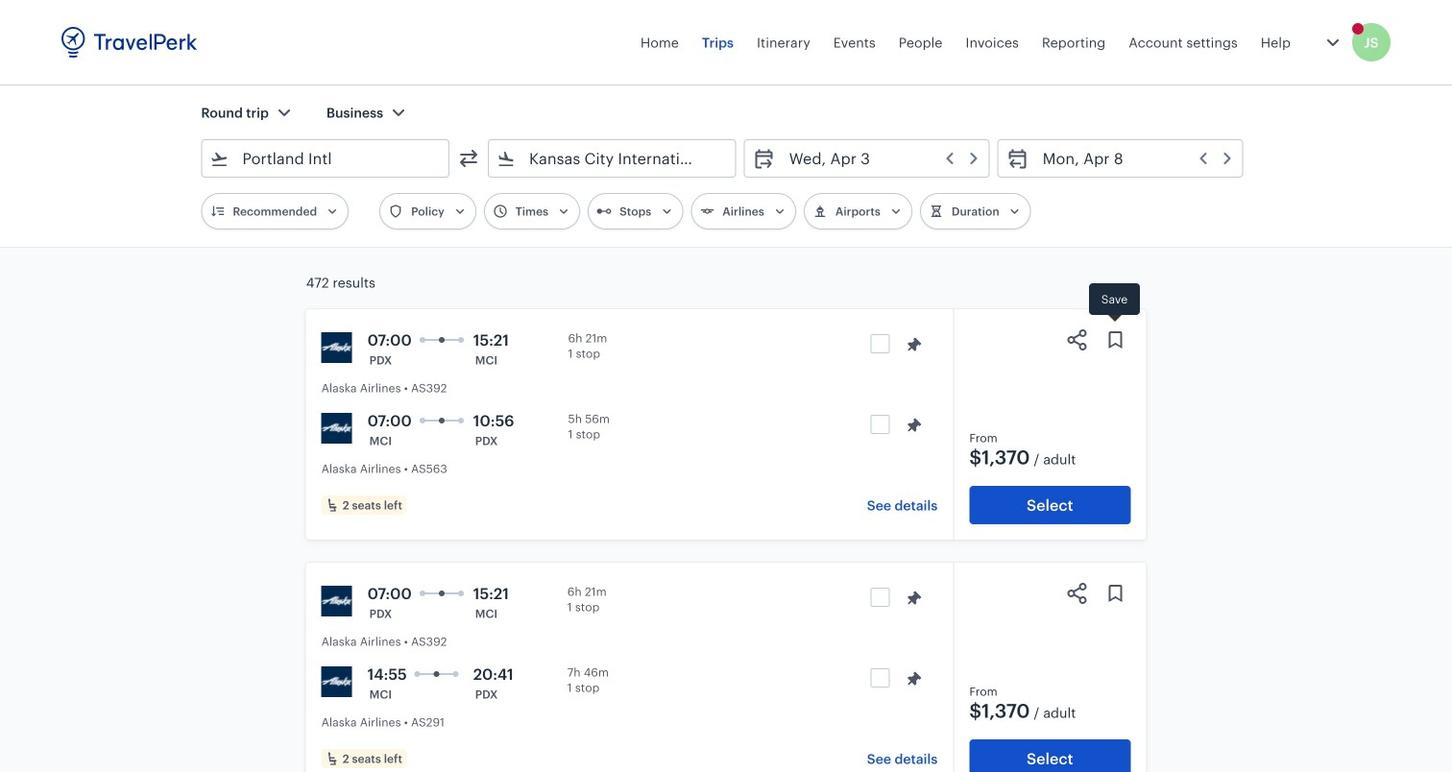 Task type: describe. For each thing, give the bounding box(es) containing it.
2 alaska airlines image from the top
[[321, 667, 352, 697]]

2 alaska airlines image from the top
[[321, 413, 352, 444]]

Return field
[[1029, 143, 1235, 174]]

To search field
[[516, 143, 710, 174]]



Task type: vqa. For each thing, say whether or not it's contained in the screenshot.
Return text box
no



Task type: locate. For each thing, give the bounding box(es) containing it.
alaska airlines image
[[321, 332, 352, 363], [321, 413, 352, 444]]

alaska airlines image
[[321, 586, 352, 617], [321, 667, 352, 697]]

tooltip
[[1089, 283, 1140, 324]]

0 vertical spatial alaska airlines image
[[321, 332, 352, 363]]

1 alaska airlines image from the top
[[321, 332, 352, 363]]

Depart field
[[776, 143, 981, 174]]

1 alaska airlines image from the top
[[321, 586, 352, 617]]

1 vertical spatial alaska airlines image
[[321, 413, 352, 444]]

0 vertical spatial alaska airlines image
[[321, 586, 352, 617]]

From search field
[[229, 143, 424, 174]]

1 vertical spatial alaska airlines image
[[321, 667, 352, 697]]



